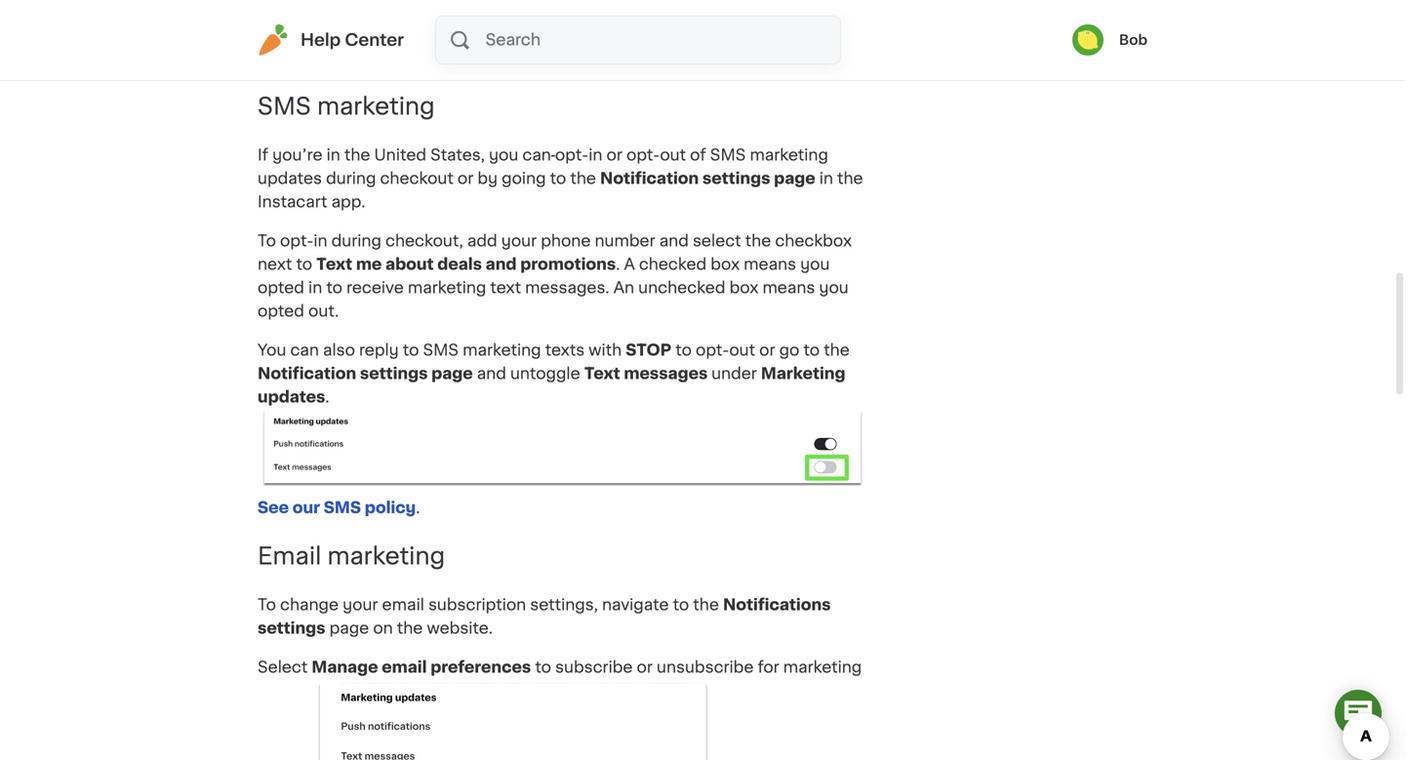 Task type: locate. For each thing, give the bounding box(es) containing it.
1 vertical spatial email
[[382, 660, 427, 676]]

opted down next
[[258, 280, 305, 296]]

the up 'marketing'
[[824, 343, 850, 358]]

1 horizontal spatial settings
[[360, 366, 428, 382]]

1 vertical spatial out
[[730, 343, 756, 358]]

sms right reply
[[423, 343, 459, 358]]

and up text
[[486, 257, 517, 272]]

see our sms policy .
[[258, 500, 420, 516]]

box
[[711, 257, 740, 272], [730, 280, 759, 296]]

marketing up the untoggle
[[463, 343, 541, 358]]

1 vertical spatial you
[[801, 257, 830, 272]]

email
[[382, 598, 425, 613], [382, 660, 427, 676]]

can up going
[[523, 147, 551, 163]]

0 vertical spatial during
[[326, 171, 376, 186]]

the inside to opt-in during checkout, add your phone number and select the checkbox next to
[[746, 233, 772, 249]]

opt- left of
[[627, 147, 660, 163]]

page
[[774, 171, 816, 186], [432, 366, 473, 382], [330, 621, 369, 637]]

marketing right for
[[784, 660, 862, 676]]

in up in the instacart app.
[[589, 147, 603, 163]]

0 vertical spatial and
[[660, 233, 689, 249]]

0 vertical spatial out
[[660, 147, 686, 163]]

. down also
[[325, 389, 330, 405]]

and up checked
[[660, 233, 689, 249]]

1 vertical spatial means
[[763, 280, 816, 296]]

0 vertical spatial opted
[[258, 280, 305, 296]]

checkout,
[[386, 233, 464, 249]]

in down instacart
[[314, 233, 328, 249]]

updates inside marketing updates
[[258, 389, 325, 405]]

unsubscribe
[[657, 660, 754, 676]]

0 vertical spatial you
[[489, 147, 519, 163]]

1 horizontal spatial can
[[523, 147, 551, 163]]

reply
[[359, 343, 399, 358]]

help center link
[[258, 24, 404, 56]]

settings inside you can also reply to sms marketing texts with stop to opt-out or go to the notification settings page and untoggle text messages under
[[360, 366, 428, 382]]

1 horizontal spatial text
[[585, 366, 621, 382]]

to
[[550, 171, 567, 186], [296, 257, 313, 272], [326, 280, 343, 296], [403, 343, 419, 358], [676, 343, 692, 358], [804, 343, 820, 358], [673, 598, 690, 613], [535, 660, 552, 676]]

updates inside opt-in or opt-out of sms marketing updates during checkout or by going to the
[[258, 171, 322, 186]]

1 vertical spatial to
[[258, 598, 276, 613]]

to for to change your email subscription settings, navigate to the
[[258, 598, 276, 613]]

about
[[386, 257, 434, 272]]

0 horizontal spatial your
[[343, 598, 378, 613]]

updates up instacart
[[258, 171, 322, 186]]

2 to from the top
[[258, 598, 276, 613]]

email down page on the website.
[[382, 660, 427, 676]]

to right reply
[[403, 343, 419, 358]]

1 vertical spatial settings
[[360, 366, 428, 382]]

to up next
[[258, 233, 276, 249]]

settings for notifications settings
[[258, 621, 326, 637]]

by
[[478, 171, 498, 186]]

bob
[[1120, 33, 1148, 47]]

0 vertical spatial .
[[616, 257, 620, 272]]

2 horizontal spatial .
[[616, 257, 620, 272]]

2 vertical spatial settings
[[258, 621, 326, 637]]

the up 'checkbox'
[[838, 171, 864, 186]]

text down with
[[585, 366, 621, 382]]

in right you're
[[327, 147, 341, 163]]

the right select
[[746, 233, 772, 249]]

during inside opt-in or opt-out of sms marketing updates during checkout or by going to the
[[326, 171, 376, 186]]

opt-in or opt-out of sms marketing updates during checkout or by going to the
[[258, 147, 829, 186]]

1 vertical spatial during
[[332, 233, 382, 249]]

select manage email preferences
[[258, 660, 531, 676]]

marketing inside opt-in or opt-out of sms marketing updates during checkout or by going to the
[[750, 147, 829, 163]]

out inside opt-in or opt-out of sms marketing updates during checkout or by going to the
[[660, 147, 686, 163]]

or up in the instacart app.
[[607, 147, 623, 163]]

0 vertical spatial updates
[[258, 171, 322, 186]]

to right going
[[550, 171, 567, 186]]

1 vertical spatial your
[[343, 598, 378, 613]]

0 vertical spatial your
[[502, 233, 537, 249]]

select
[[258, 660, 308, 676]]

1 to from the top
[[258, 233, 276, 249]]

marketing inside . a checked box means you opted in to receive marketing text messages. an unchecked box means you opted out.
[[408, 280, 487, 296]]

0 horizontal spatial settings
[[258, 621, 326, 637]]

to right go
[[804, 343, 820, 358]]

0 horizontal spatial can
[[290, 343, 319, 358]]

out up "under"
[[730, 343, 756, 358]]

marketing up united in the top left of the page
[[317, 95, 435, 118]]

. inside . a checked box means you opted in to receive marketing text messages. an unchecked box means you opted out.
[[616, 257, 620, 272]]

2 updates from the top
[[258, 389, 325, 405]]

to inside opt-in or opt-out of sms marketing updates during checkout or by going to the
[[550, 171, 567, 186]]

in up out.
[[309, 280, 322, 296]]

0 horizontal spatial page
[[330, 621, 369, 637]]

a
[[624, 257, 635, 272]]

to for to opt-in during checkout, add your phone number and select the checkbox next to
[[258, 233, 276, 249]]

to opt-in during checkout, add your phone number and select the checkbox next to
[[258, 233, 852, 272]]

1 vertical spatial updates
[[258, 389, 325, 405]]

your
[[502, 233, 537, 249], [343, 598, 378, 613]]

also
[[323, 343, 355, 358]]

to change your email subscription settings, navigate to the
[[258, 598, 723, 613]]

text me about deals and promotions
[[316, 257, 616, 272]]

to right next
[[296, 257, 313, 272]]

to right navigate
[[673, 598, 690, 613]]

united
[[374, 147, 427, 163]]

2 vertical spatial and
[[477, 366, 507, 382]]

2 horizontal spatial page
[[774, 171, 816, 186]]

opt- inside to opt-in during checkout, add your phone number and select the checkbox next to
[[280, 233, 314, 249]]

0 vertical spatial email
[[382, 598, 425, 613]]

opted
[[258, 280, 305, 296], [258, 303, 305, 319]]

to up out.
[[326, 280, 343, 296]]

page left the untoggle
[[432, 366, 473, 382]]

or left go
[[760, 343, 776, 358]]

and inside to opt-in during checkout, add your phone number and select the checkbox next to
[[660, 233, 689, 249]]

notifications
[[723, 598, 831, 613]]

or
[[607, 147, 623, 163], [458, 171, 474, 186], [760, 343, 776, 358], [637, 660, 653, 676]]

email marketing
[[258, 545, 445, 568]]

and
[[660, 233, 689, 249], [486, 257, 517, 272], [477, 366, 507, 382]]

checkout
[[380, 171, 454, 186]]

2 opted from the top
[[258, 303, 305, 319]]

out left of
[[660, 147, 686, 163]]

0 horizontal spatial notification
[[258, 366, 357, 382]]

your right add
[[502, 233, 537, 249]]

notification
[[600, 171, 699, 186], [258, 366, 357, 382]]

1 vertical spatial can
[[290, 343, 319, 358]]

checkbox
[[776, 233, 852, 249]]

your up on
[[343, 598, 378, 613]]

updates
[[258, 171, 322, 186], [258, 389, 325, 405]]

page inside you can also reply to sms marketing texts with stop to opt-out or go to the notification settings page and untoggle text messages under
[[432, 366, 473, 382]]

marketing
[[761, 366, 846, 382]]

marketing down deals
[[408, 280, 487, 296]]

settings
[[703, 171, 771, 186], [360, 366, 428, 382], [258, 621, 326, 637]]

opt- up next
[[280, 233, 314, 249]]

sms up you're
[[258, 95, 311, 118]]

0 horizontal spatial .
[[325, 389, 330, 405]]

in inside in the instacart app.
[[820, 171, 834, 186]]

0 vertical spatial to
[[258, 233, 276, 249]]

settings down change
[[258, 621, 326, 637]]

marketing
[[317, 95, 435, 118], [750, 147, 829, 163], [408, 280, 487, 296], [463, 343, 541, 358], [328, 545, 445, 568], [784, 660, 862, 676]]

manage
[[312, 660, 378, 676]]

opted up you
[[258, 303, 305, 319]]

1 vertical spatial notification
[[258, 366, 357, 382]]

1 vertical spatial .
[[325, 389, 330, 405]]

in
[[327, 147, 341, 163], [589, 147, 603, 163], [820, 171, 834, 186], [314, 233, 328, 249], [309, 280, 322, 296]]

you
[[489, 147, 519, 163], [801, 257, 830, 272], [820, 280, 849, 296]]

1 vertical spatial page
[[432, 366, 473, 382]]

sms marketing
[[258, 95, 435, 118]]

or right subscribe
[[637, 660, 653, 676]]

the inside you can also reply to sms marketing texts with stop to opt-out or go to the notification settings page and untoggle text messages under
[[824, 343, 850, 358]]

.
[[616, 257, 620, 272], [325, 389, 330, 405], [416, 500, 420, 516]]

the
[[345, 147, 370, 163], [571, 171, 596, 186], [838, 171, 864, 186], [746, 233, 772, 249], [824, 343, 850, 358], [693, 598, 719, 613], [397, 621, 423, 637]]

1 email from the top
[[382, 598, 425, 613]]

0 horizontal spatial text
[[316, 257, 353, 272]]

1 horizontal spatial .
[[416, 500, 420, 516]]

the right going
[[571, 171, 596, 186]]

notification down of
[[600, 171, 699, 186]]

bob link
[[1073, 24, 1148, 56]]

settings inside notifications settings
[[258, 621, 326, 637]]

and inside you can also reply to sms marketing texts with stop to opt-out or go to the notification settings page and untoggle text messages under
[[477, 366, 507, 382]]

opt- up "under"
[[696, 343, 730, 358]]

1 horizontal spatial your
[[502, 233, 537, 249]]

0 vertical spatial can
[[523, 147, 551, 163]]

page up 'checkbox'
[[774, 171, 816, 186]]

deals
[[438, 257, 482, 272]]

2 vertical spatial you
[[820, 280, 849, 296]]

in inside to opt-in during checkout, add your phone number and select the checkbox next to
[[314, 233, 328, 249]]

2 vertical spatial page
[[330, 621, 369, 637]]

1 vertical spatial opted
[[258, 303, 305, 319]]

or inside you can also reply to sms marketing texts with stop to opt-out or go to the notification settings page and untoggle text messages under
[[760, 343, 776, 358]]

during up me
[[332, 233, 382, 249]]

1 horizontal spatial notification
[[600, 171, 699, 186]]

page left on
[[330, 621, 369, 637]]

the right on
[[397, 621, 423, 637]]

can right you
[[290, 343, 319, 358]]

add
[[468, 233, 498, 249]]

subscription
[[429, 598, 526, 613]]

during
[[326, 171, 376, 186], [332, 233, 382, 249]]

during up app.
[[326, 171, 376, 186]]

to left change
[[258, 598, 276, 613]]

text left me
[[316, 257, 353, 272]]

policy
[[365, 500, 416, 516]]

sms
[[258, 95, 311, 118], [711, 147, 746, 163], [423, 343, 459, 358], [324, 500, 361, 516]]

for
[[758, 660, 780, 676]]

. up email marketing
[[416, 500, 420, 516]]

notification down also
[[258, 366, 357, 382]]

0 horizontal spatial out
[[660, 147, 686, 163]]

checked
[[639, 257, 707, 272]]

settings down reply
[[360, 366, 428, 382]]

means
[[744, 257, 797, 272], [763, 280, 816, 296]]

next
[[258, 257, 292, 272]]

sms right of
[[711, 147, 746, 163]]

navigate
[[602, 598, 669, 613]]

to
[[258, 233, 276, 249], [258, 598, 276, 613]]

updates down you
[[258, 389, 325, 405]]

marketing up notification settings page
[[750, 147, 829, 163]]

can
[[523, 147, 551, 163], [290, 343, 319, 358]]

to inside to opt-in during checkout, add your phone number and select the checkbox next to
[[258, 233, 276, 249]]

with
[[589, 343, 622, 358]]

opt- up in the instacart app.
[[555, 147, 589, 163]]

settings for notification settings page
[[703, 171, 771, 186]]

phone
[[541, 233, 591, 249]]

1 horizontal spatial page
[[432, 366, 473, 382]]

0 vertical spatial box
[[711, 257, 740, 272]]

and left the untoggle
[[477, 366, 507, 382]]

1 updates from the top
[[258, 171, 322, 186]]

0 vertical spatial settings
[[703, 171, 771, 186]]

1 vertical spatial text
[[585, 366, 621, 382]]

. left a
[[616, 257, 620, 272]]

text
[[316, 257, 353, 272], [585, 366, 621, 382]]

to down notifications settings
[[535, 660, 552, 676]]

sms inside you can also reply to sms marketing texts with stop to opt-out or go to the notification settings page and untoggle text messages under
[[423, 343, 459, 358]]

marketing inside you can also reply to sms marketing texts with stop to opt-out or go to the notification settings page and untoggle text messages under
[[463, 343, 541, 358]]

1 horizontal spatial out
[[730, 343, 756, 358]]

2 horizontal spatial settings
[[703, 171, 771, 186]]

settings down of
[[703, 171, 771, 186]]

can inside you can also reply to sms marketing texts with stop to opt-out or go to the notification settings page and untoggle text messages under
[[290, 343, 319, 358]]

you
[[258, 343, 286, 358]]

or inside to subscribe or unsubscribe for marketing
[[637, 660, 653, 676]]

email up page on the website.
[[382, 598, 425, 613]]

see
[[258, 500, 289, 516]]

on
[[373, 621, 393, 637]]

out
[[660, 147, 686, 163], [730, 343, 756, 358]]

opt-
[[555, 147, 589, 163], [627, 147, 660, 163], [280, 233, 314, 249], [696, 343, 730, 358]]

instacart image
[[258, 24, 289, 56]]

in up 'checkbox'
[[820, 171, 834, 186]]



Task type: vqa. For each thing, say whether or not it's contained in the screenshot.
'IN' inside the in the Instacart app.
yes



Task type: describe. For each thing, give the bounding box(es) containing it.
subscribe
[[556, 660, 633, 676]]

messages
[[624, 366, 708, 382]]

in inside . a checked box means you opted in to receive marketing text messages. an unchecked box means you opted out.
[[309, 280, 322, 296]]

our
[[293, 500, 320, 516]]

if
[[258, 147, 268, 163]]

select
[[693, 233, 742, 249]]

under
[[712, 366, 757, 382]]

the left united in the top left of the page
[[345, 147, 370, 163]]

of
[[690, 147, 707, 163]]

out.
[[309, 303, 339, 319]]

app.
[[332, 194, 366, 210]]

your inside to opt-in during checkout, add your phone number and select the checkbox next to
[[502, 233, 537, 249]]

you can also reply to sms marketing texts with stop to opt-out or go to the notification settings page and untoggle text messages under
[[258, 343, 850, 382]]

an
[[614, 280, 635, 296]]

to subscribe or unsubscribe for marketing
[[258, 660, 862, 761]]

to inside to subscribe or unsubscribe for marketing
[[535, 660, 552, 676]]

or left by
[[458, 171, 474, 186]]

notification settings page
[[600, 171, 816, 186]]

2 vertical spatial .
[[416, 500, 420, 516]]

help
[[301, 32, 341, 48]]

preferences
[[431, 660, 531, 676]]

number
[[595, 233, 656, 249]]

to up messages
[[676, 343, 692, 358]]

settings,
[[530, 598, 598, 613]]

marketing down the policy
[[328, 545, 445, 568]]

1 opted from the top
[[258, 280, 305, 296]]

texts
[[545, 343, 585, 358]]

page on the website.
[[326, 621, 493, 637]]

the up unsubscribe
[[693, 598, 719, 613]]

user avatar image
[[1073, 24, 1104, 56]]

Search search field
[[484, 17, 841, 63]]

the inside opt-in or opt-out of sms marketing updates during checkout or by going to the
[[571, 171, 596, 186]]

the inside in the instacart app.
[[838, 171, 864, 186]]

see our sms policy link
[[258, 500, 416, 516]]

go
[[780, 343, 800, 358]]

0 vertical spatial notification
[[600, 171, 699, 186]]

change
[[280, 598, 339, 613]]

0 vertical spatial page
[[774, 171, 816, 186]]

. for .
[[325, 389, 330, 405]]

help center
[[301, 32, 404, 48]]

0 vertical spatial text
[[316, 257, 353, 272]]

to inside . a checked box means you opted in to receive marketing text messages. an unchecked box means you opted out.
[[326, 280, 343, 296]]

notification inside you can also reply to sms marketing texts with stop to opt-out or go to the notification settings page and untoggle text messages under
[[258, 366, 357, 382]]

1 vertical spatial and
[[486, 257, 517, 272]]

email
[[258, 545, 322, 568]]

. a checked box means you opted in to receive marketing text messages. an unchecked box means you opted out.
[[258, 257, 849, 319]]

text
[[491, 280, 521, 296]]

. for . a checked box means you opted in to receive marketing text messages. an unchecked box means you opted out.
[[616, 257, 620, 272]]

1 vertical spatial box
[[730, 280, 759, 296]]

text inside you can also reply to sms marketing texts with stop to opt-out or go to the notification settings page and untoggle text messages under
[[585, 366, 621, 382]]

promotions
[[521, 257, 616, 272]]

website.
[[427, 621, 493, 637]]

receive
[[347, 280, 404, 296]]

me
[[356, 257, 382, 272]]

states,
[[431, 147, 485, 163]]

untoggle
[[511, 366, 581, 382]]

you're
[[272, 147, 323, 163]]

0 vertical spatial means
[[744, 257, 797, 272]]

if you're in the united states, you can
[[258, 147, 551, 163]]

instacart
[[258, 194, 328, 210]]

2 email from the top
[[382, 660, 427, 676]]

messages.
[[525, 280, 610, 296]]

marketing updates
[[258, 366, 846, 405]]

going
[[502, 171, 546, 186]]

to inside to opt-in during checkout, add your phone number and select the checkbox next to
[[296, 257, 313, 272]]

in inside opt-in or opt-out of sms marketing updates during checkout or by going to the
[[589, 147, 603, 163]]

out inside you can also reply to sms marketing texts with stop to opt-out or go to the notification settings page and untoggle text messages under
[[730, 343, 756, 358]]

stop
[[626, 343, 672, 358]]

opt- inside you can also reply to sms marketing texts with stop to opt-out or go to the notification settings page and untoggle text messages under
[[696, 343, 730, 358]]

during inside to opt-in during checkout, add your phone number and select the checkbox next to
[[332, 233, 382, 249]]

in the instacart app.
[[258, 171, 864, 210]]

center
[[345, 32, 404, 48]]

sms right 'our'
[[324, 500, 361, 516]]

sms inside opt-in or opt-out of sms marketing updates during checkout or by going to the
[[711, 147, 746, 163]]

unchecked
[[639, 280, 726, 296]]

notifications settings
[[258, 598, 831, 637]]

marketing inside to subscribe or unsubscribe for marketing
[[784, 660, 862, 676]]



